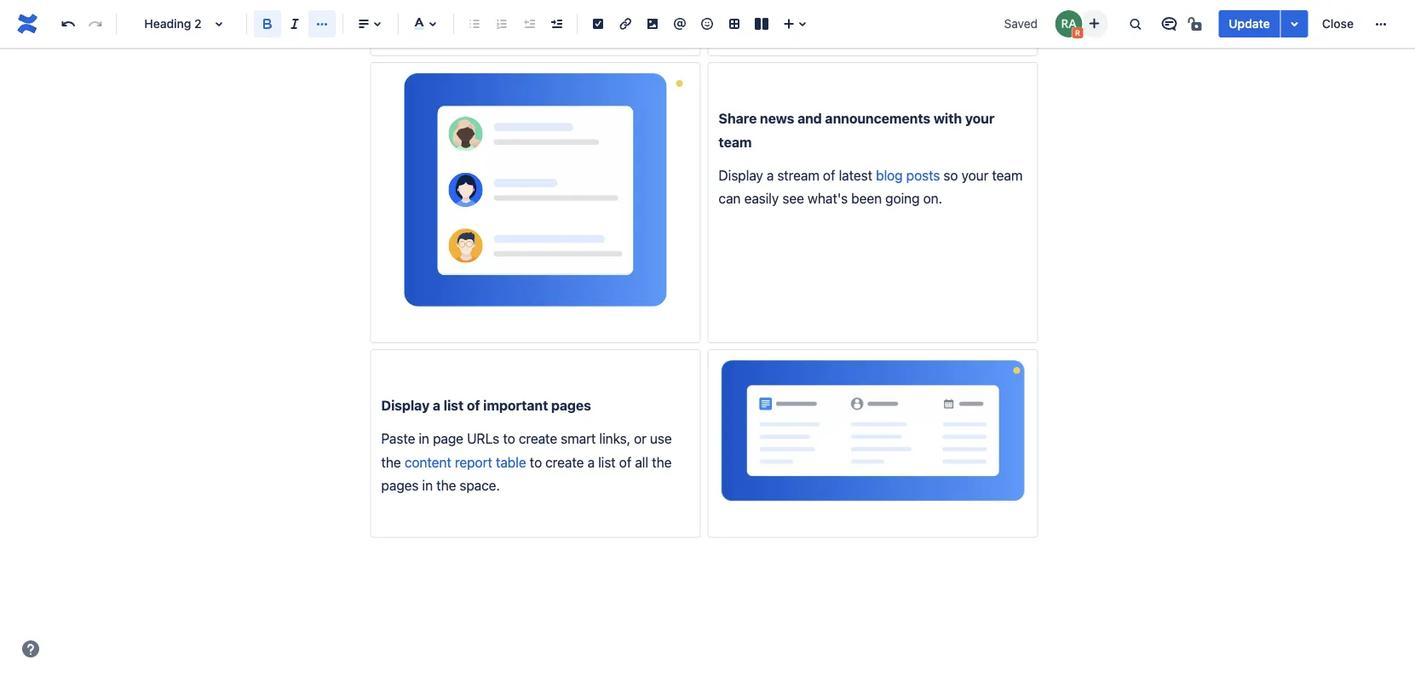 Task type: vqa. For each thing, say whether or not it's contained in the screenshot.
Important
yes



Task type: describe. For each thing, give the bounding box(es) containing it.
report
[[455, 454, 493, 471]]

blog
[[876, 167, 903, 183]]

Main content area, start typing to enter text. text field
[[370, 0, 1039, 572]]

1 horizontal spatial the
[[437, 478, 456, 494]]

paste
[[381, 431, 415, 447]]

display a list of important pages
[[381, 397, 591, 414]]

share news and announcements with your team
[[719, 110, 998, 150]]

content report table link
[[405, 454, 526, 471]]

action item image
[[588, 14, 609, 34]]

heading 2 button
[[124, 5, 240, 43]]

ruby anderson image
[[1056, 10, 1083, 38]]

all
[[635, 454, 649, 471]]

your inside so your team can easily see what's been going on.
[[962, 167, 989, 183]]

saved
[[1005, 17, 1038, 31]]

share
[[719, 110, 757, 126]]

heading 2
[[144, 17, 202, 31]]

to inside paste in page urls to create smart links, or use the
[[503, 431, 515, 447]]

bullet list ⌘⇧8 image
[[465, 14, 485, 34]]

smart
[[561, 431, 596, 447]]

team inside share news and announcements with your team
[[719, 134, 752, 150]]

blog posts link
[[876, 167, 940, 183]]

table image
[[725, 14, 745, 34]]

easily
[[745, 191, 779, 207]]

no restrictions image
[[1187, 14, 1207, 34]]

update button
[[1219, 10, 1281, 38]]

your inside share news and announcements with your team
[[966, 110, 995, 126]]

content
[[405, 454, 452, 471]]

display for display a list of important pages
[[381, 397, 430, 414]]

in inside to create a list of all the pages in the space.
[[422, 478, 433, 494]]

use
[[650, 431, 672, 447]]

create inside paste in page urls to create smart links, or use the
[[519, 431, 558, 447]]

update
[[1229, 17, 1271, 31]]

paste in page urls to create smart links, or use the
[[381, 431, 676, 471]]

add image, video, or file image
[[643, 14, 663, 34]]

of for stream
[[823, 167, 836, 183]]

create inside to create a list of all the pages in the space.
[[546, 454, 584, 471]]

in inside paste in page urls to create smart links, or use the
[[419, 431, 430, 447]]

list inside to create a list of all the pages in the space.
[[598, 454, 616, 471]]

table
[[496, 454, 526, 471]]

the inside paste in page urls to create smart links, or use the
[[381, 454, 401, 471]]

so your team can easily see what's been going on.
[[719, 167, 1027, 207]]

on.
[[924, 191, 943, 207]]

numbered list ⌘⇧7 image
[[492, 14, 512, 34]]

latest
[[839, 167, 873, 183]]

or
[[634, 431, 647, 447]]

news
[[760, 110, 795, 126]]

mention image
[[670, 14, 690, 34]]

0 horizontal spatial list
[[444, 397, 464, 414]]

redo ⌘⇧z image
[[85, 14, 106, 34]]

page
[[433, 431, 464, 447]]

what's
[[808, 191, 848, 207]]

important
[[483, 397, 548, 414]]



Task type: locate. For each thing, give the bounding box(es) containing it.
display for display a stream of latest blog posts
[[719, 167, 763, 183]]

pages up smart
[[551, 397, 591, 414]]

of up urls
[[467, 397, 480, 414]]

invite to edit image
[[1084, 13, 1105, 34]]

1 vertical spatial create
[[546, 454, 584, 471]]

find and replace image
[[1125, 14, 1146, 34]]

emoji image
[[697, 14, 718, 34]]

a up easily
[[767, 167, 774, 183]]

in up content
[[419, 431, 430, 447]]

2 horizontal spatial a
[[767, 167, 774, 183]]

heading
[[144, 17, 191, 31]]

list up page
[[444, 397, 464, 414]]

stream
[[778, 167, 820, 183]]

to right table on the bottom of page
[[530, 454, 542, 471]]

the
[[381, 454, 401, 471], [652, 454, 672, 471], [437, 478, 456, 494]]

team right so
[[992, 167, 1023, 183]]

list
[[444, 397, 464, 414], [598, 454, 616, 471]]

in
[[419, 431, 430, 447], [422, 478, 433, 494]]

italic ⌘i image
[[285, 14, 305, 34]]

your right with
[[966, 110, 995, 126]]

display
[[719, 167, 763, 183], [381, 397, 430, 414]]

a
[[767, 167, 774, 183], [433, 397, 441, 414], [588, 454, 595, 471]]

team
[[719, 134, 752, 150], [992, 167, 1023, 183]]

with
[[934, 110, 962, 126]]

to create a list of all the pages in the space.
[[381, 454, 675, 494]]

pages
[[551, 397, 591, 414], [381, 478, 419, 494]]

1 horizontal spatial display
[[719, 167, 763, 183]]

posts
[[907, 167, 940, 183]]

1 vertical spatial pages
[[381, 478, 419, 494]]

confluence image
[[14, 10, 41, 38], [14, 10, 41, 38]]

content report table
[[405, 454, 526, 471]]

0 vertical spatial pages
[[551, 397, 591, 414]]

a for stream
[[767, 167, 774, 183]]

of inside to create a list of all the pages in the space.
[[619, 454, 632, 471]]

links,
[[600, 431, 631, 447]]

been
[[852, 191, 882, 207]]

0 vertical spatial a
[[767, 167, 774, 183]]

bold ⌘b image
[[257, 14, 278, 34]]

1 vertical spatial of
[[467, 397, 480, 414]]

1 horizontal spatial to
[[530, 454, 542, 471]]

indent tab image
[[546, 14, 567, 34]]

undo ⌘z image
[[58, 14, 78, 34]]

the down content
[[437, 478, 456, 494]]

pages down content
[[381, 478, 419, 494]]

a up page
[[433, 397, 441, 414]]

2
[[194, 17, 202, 31]]

team down "share"
[[719, 134, 752, 150]]

1 vertical spatial your
[[962, 167, 989, 183]]

0 horizontal spatial the
[[381, 454, 401, 471]]

so
[[944, 167, 958, 183]]

1 vertical spatial in
[[422, 478, 433, 494]]

1 horizontal spatial pages
[[551, 397, 591, 414]]

close
[[1323, 17, 1354, 31]]

see
[[783, 191, 804, 207]]

2 vertical spatial of
[[619, 454, 632, 471]]

1 horizontal spatial of
[[619, 454, 632, 471]]

of for list
[[467, 397, 480, 414]]

team inside so your team can easily see what's been going on.
[[992, 167, 1023, 183]]

display up can
[[719, 167, 763, 183]]

a for list
[[433, 397, 441, 414]]

pages inside to create a list of all the pages in the space.
[[381, 478, 419, 494]]

the right all at the left bottom
[[652, 454, 672, 471]]

to up table on the bottom of page
[[503, 431, 515, 447]]

0 vertical spatial team
[[719, 134, 752, 150]]

0 horizontal spatial of
[[467, 397, 480, 414]]

to
[[503, 431, 515, 447], [530, 454, 542, 471]]

0 vertical spatial your
[[966, 110, 995, 126]]

urls
[[467, 431, 500, 447]]

1 vertical spatial display
[[381, 397, 430, 414]]

align left image
[[354, 14, 374, 34]]

a down smart
[[588, 454, 595, 471]]

more formatting image
[[312, 14, 332, 34]]

more image
[[1371, 14, 1392, 34]]

1 horizontal spatial a
[[588, 454, 595, 471]]

display a stream of latest blog posts
[[719, 167, 940, 183]]

going
[[886, 191, 920, 207]]

1 horizontal spatial list
[[598, 454, 616, 471]]

create down smart
[[546, 454, 584, 471]]

comment icon image
[[1160, 14, 1180, 34]]

2 horizontal spatial the
[[652, 454, 672, 471]]

to inside to create a list of all the pages in the space.
[[530, 454, 542, 471]]

0 vertical spatial of
[[823, 167, 836, 183]]

in down content
[[422, 478, 433, 494]]

space.
[[460, 478, 500, 494]]

0 horizontal spatial pages
[[381, 478, 419, 494]]

of up what's
[[823, 167, 836, 183]]

outdent ⇧tab image
[[519, 14, 540, 34]]

0 vertical spatial to
[[503, 431, 515, 447]]

1 vertical spatial list
[[598, 454, 616, 471]]

of left all at the left bottom
[[619, 454, 632, 471]]

link image
[[615, 14, 636, 34]]

0 vertical spatial list
[[444, 397, 464, 414]]

2 horizontal spatial of
[[823, 167, 836, 183]]

help image
[[20, 639, 41, 660]]

create
[[519, 431, 558, 447], [546, 454, 584, 471]]

of
[[823, 167, 836, 183], [467, 397, 480, 414], [619, 454, 632, 471]]

1 vertical spatial team
[[992, 167, 1023, 183]]

your right so
[[962, 167, 989, 183]]

2 vertical spatial a
[[588, 454, 595, 471]]

0 vertical spatial display
[[719, 167, 763, 183]]

can
[[719, 191, 741, 207]]

announcements
[[826, 110, 931, 126]]

1 vertical spatial a
[[433, 397, 441, 414]]

your
[[966, 110, 995, 126], [962, 167, 989, 183]]

create up table on the bottom of page
[[519, 431, 558, 447]]

0 horizontal spatial display
[[381, 397, 430, 414]]

display up paste
[[381, 397, 430, 414]]

close button
[[1312, 10, 1365, 38]]

adjust update settings image
[[1285, 14, 1306, 34]]

list down links,
[[598, 454, 616, 471]]

and
[[798, 110, 822, 126]]

0 horizontal spatial team
[[719, 134, 752, 150]]

0 horizontal spatial a
[[433, 397, 441, 414]]

0 vertical spatial create
[[519, 431, 558, 447]]

a inside to create a list of all the pages in the space.
[[588, 454, 595, 471]]

0 vertical spatial in
[[419, 431, 430, 447]]

1 horizontal spatial team
[[992, 167, 1023, 183]]

the down paste
[[381, 454, 401, 471]]

1 vertical spatial to
[[530, 454, 542, 471]]

0 horizontal spatial to
[[503, 431, 515, 447]]

layouts image
[[752, 14, 772, 34]]



